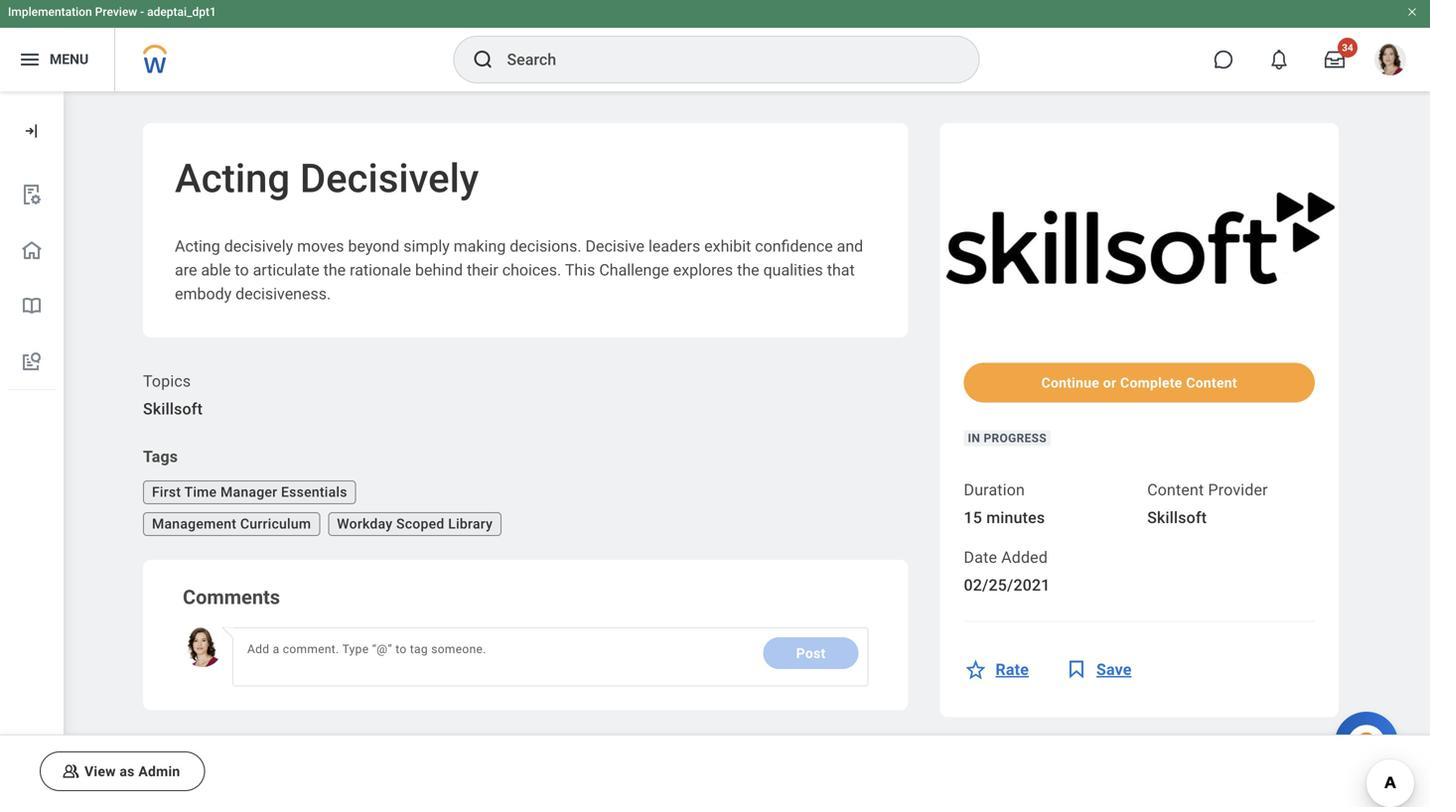 Task type: describe. For each thing, give the bounding box(es) containing it.
-
[[140, 5, 144, 19]]

acting for acting decisively moves beyond simply making decisions. decisive leaders exhibit confidence and are able to articulate the rationale behind their choices. this challenge explores the qualities that embody decisiveness.
[[175, 237, 220, 256]]

post
[[797, 646, 826, 662]]

Comment text field
[[242, 638, 752, 674]]

workday scoped library link
[[328, 513, 502, 537]]

decisively
[[300, 156, 479, 202]]

as
[[120, 764, 135, 780]]

duration
[[964, 481, 1025, 500]]

34 button
[[1314, 38, 1358, 81]]

book open image
[[20, 294, 44, 318]]

acting for acting decisively
[[175, 156, 290, 202]]

able
[[201, 261, 231, 280]]

this
[[565, 261, 596, 280]]

making
[[454, 237, 506, 256]]

complete
[[1121, 375, 1183, 391]]

view as admin
[[84, 764, 180, 780]]

exhibit
[[705, 237, 752, 256]]

transformation import image
[[22, 121, 42, 141]]

minutes
[[987, 509, 1046, 528]]

2 the from the left
[[737, 261, 760, 280]]

tags
[[143, 448, 178, 467]]

management curriculum link
[[143, 513, 320, 537]]

1 the from the left
[[324, 261, 346, 280]]

first
[[152, 484, 181, 501]]

02/25/2021
[[964, 577, 1051, 595]]

date added 02/25/2021
[[964, 549, 1051, 595]]

management
[[152, 516, 237, 533]]

course details element
[[941, 123, 1339, 808]]

rationale
[[350, 261, 411, 280]]

in
[[968, 432, 981, 446]]

media mylearning image
[[1065, 658, 1089, 682]]

date
[[964, 549, 998, 568]]

implementation
[[8, 5, 92, 19]]

workday scoped library
[[337, 516, 493, 533]]

qualities
[[764, 261, 824, 280]]

added
[[1002, 549, 1048, 568]]

menu banner
[[0, 0, 1431, 91]]

to
[[235, 261, 249, 280]]

in progress
[[968, 432, 1047, 446]]

choices.
[[503, 261, 562, 280]]

library
[[448, 516, 493, 533]]

skillsoft inside the content provider skillsoft
[[1148, 509, 1208, 528]]

management curriculum
[[152, 516, 311, 533]]

workday
[[337, 516, 393, 533]]

34
[[1343, 42, 1354, 54]]

menu button
[[0, 28, 115, 91]]

decisions.
[[510, 237, 582, 256]]

decisively
[[224, 237, 293, 256]]

their
[[467, 261, 499, 280]]

or
[[1104, 375, 1117, 391]]

admin
[[138, 764, 180, 780]]

close environment banner image
[[1407, 6, 1419, 18]]

inbox large image
[[1325, 50, 1345, 70]]

acting decisively
[[175, 156, 479, 202]]

preview
[[95, 5, 137, 19]]

view
[[84, 764, 116, 780]]

topics skillsoft
[[143, 372, 203, 419]]

Search Workday  search field
[[507, 38, 938, 81]]

topics
[[143, 372, 191, 391]]



Task type: locate. For each thing, give the bounding box(es) containing it.
provider
[[1209, 481, 1269, 500]]

and
[[837, 237, 864, 256]]

content
[[1187, 375, 1238, 391], [1148, 481, 1205, 500]]

continue or complete content
[[1042, 375, 1238, 391]]

that
[[827, 261, 855, 280]]

content provider skillsoft
[[1148, 481, 1269, 528]]

post button
[[764, 638, 859, 670]]

star image
[[964, 658, 988, 682]]

menu
[[50, 51, 89, 68]]

implementation preview -   adeptai_dpt1
[[8, 5, 216, 19]]

decisive
[[586, 237, 645, 256]]

acting decisively moves beyond simply making decisions. decisive leaders exhibit confidence and are able to articulate the rationale behind their choices. this challenge explores the qualities that embody decisiveness.
[[175, 237, 864, 304]]

rate
[[996, 661, 1029, 680]]

0 vertical spatial acting
[[175, 156, 290, 202]]

search image
[[471, 48, 495, 72]]

articulate
[[253, 261, 320, 280]]

simply
[[404, 237, 450, 256]]

continue
[[1042, 375, 1100, 391]]

view as admin button
[[40, 752, 205, 792]]

time
[[184, 484, 217, 501]]

are
[[175, 261, 197, 280]]

media classroom image
[[61, 762, 80, 782]]

0 horizontal spatial the
[[324, 261, 346, 280]]

confidence
[[755, 237, 833, 256]]

the
[[324, 261, 346, 280], [737, 261, 760, 280]]

content inside the content provider skillsoft
[[1148, 481, 1205, 500]]

comments
[[183, 586, 280, 610]]

acting inside acting decisively moves beyond simply making decisions. decisive leaders exhibit confidence and are able to articulate the rationale behind their choices. this challenge explores the qualities that embody decisiveness.
[[175, 237, 220, 256]]

1 horizontal spatial the
[[737, 261, 760, 280]]

behind
[[415, 261, 463, 280]]

curriculum
[[240, 516, 311, 533]]

the down exhibit
[[737, 261, 760, 280]]

1 vertical spatial skillsoft
[[1148, 509, 1208, 528]]

0 vertical spatial skillsoft
[[143, 400, 203, 419]]

essentials
[[281, 484, 347, 501]]

scoped
[[397, 516, 445, 533]]

decisiveness.
[[236, 285, 331, 304]]

progress
[[984, 432, 1047, 446]]

profile logan mcneil image
[[1375, 44, 1407, 80]]

content left provider
[[1148, 481, 1205, 500]]

notifications large image
[[1270, 50, 1290, 70]]

content inside button
[[1187, 375, 1238, 391]]

content right complete
[[1187, 375, 1238, 391]]

save
[[1097, 661, 1132, 680]]

2 acting from the top
[[175, 237, 220, 256]]

report parameter image
[[20, 183, 44, 207]]

moves
[[297, 237, 344, 256]]

continue or complete content button
[[964, 363, 1315, 403]]

first time manager essentials
[[152, 484, 347, 501]]

explores
[[673, 261, 733, 280]]

rate button
[[964, 647, 1041, 694]]

manager
[[221, 484, 278, 501]]

leaders
[[649, 237, 701, 256]]

beyond
[[348, 237, 400, 256]]

adeptai_dpt1
[[147, 5, 216, 19]]

acting up are
[[175, 237, 220, 256]]

challenge
[[599, 261, 669, 280]]

1 horizontal spatial skillsoft
[[1148, 509, 1208, 528]]

embody
[[175, 285, 232, 304]]

0 vertical spatial content
[[1187, 375, 1238, 391]]

first time manager essentials link
[[143, 481, 356, 505]]

the down moves at the top left
[[324, 261, 346, 280]]

1 acting from the top
[[175, 156, 290, 202]]

acting
[[175, 156, 290, 202], [175, 237, 220, 256]]

home image
[[20, 238, 44, 262]]

0 horizontal spatial skillsoft
[[143, 400, 203, 419]]

1 vertical spatial acting
[[175, 237, 220, 256]]

15
[[964, 509, 983, 528]]

duration 15 minutes
[[964, 481, 1046, 528]]

justify image
[[18, 48, 42, 72]]

tags element
[[143, 481, 526, 537]]

skillsoft
[[143, 400, 203, 419], [1148, 509, 1208, 528]]

list
[[0, 167, 64, 390]]

acting up decisively
[[175, 156, 290, 202]]

1 vertical spatial content
[[1148, 481, 1205, 500]]

save button
[[1065, 647, 1144, 694]]



Task type: vqa. For each thing, say whether or not it's contained in the screenshot.


